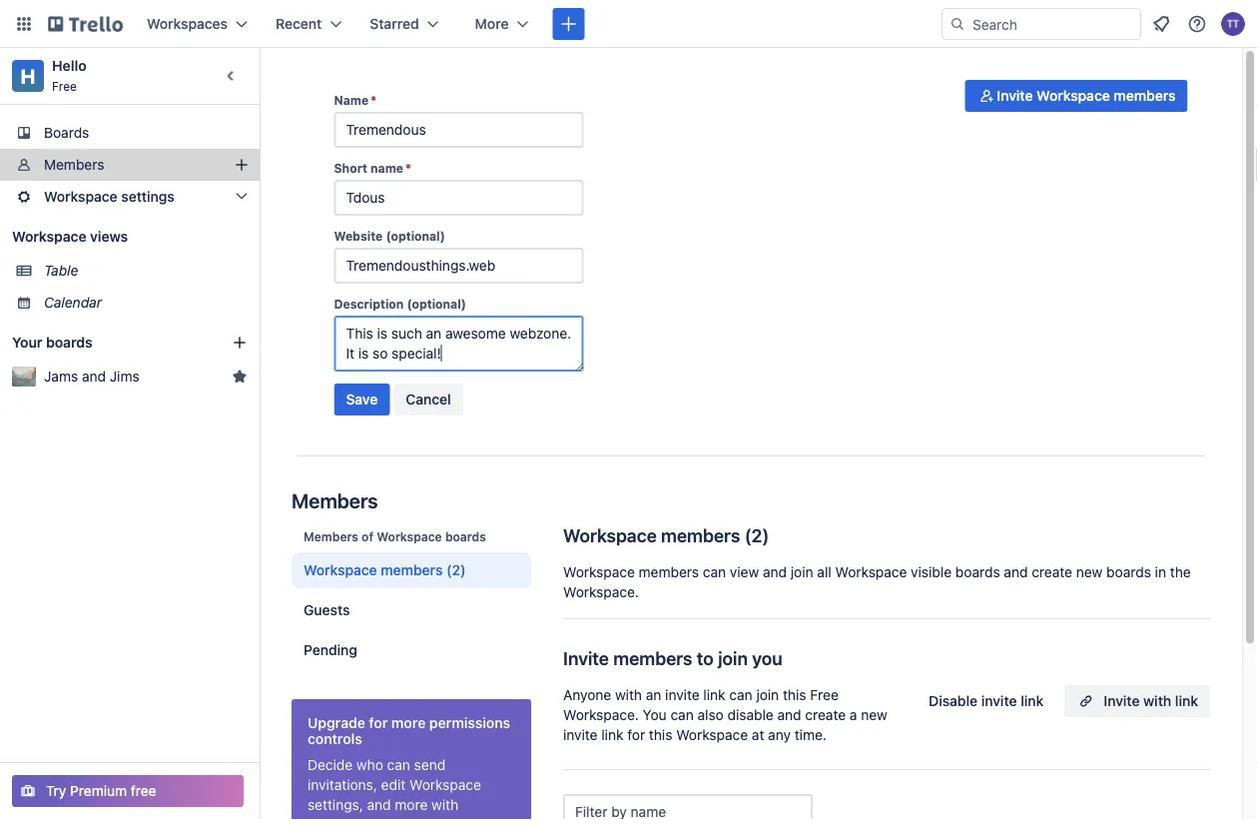 Task type: describe. For each thing, give the bounding box(es) containing it.
This is such an awesome webzone. It is so special! text field
[[334, 316, 584, 372]]

save
[[346, 391, 378, 408]]

visible
[[911, 564, 952, 581]]

disable invite link button
[[917, 685, 1056, 717]]

0 vertical spatial members
[[44, 156, 104, 173]]

Filter by name text field
[[564, 794, 813, 819]]

website (optional)
[[334, 229, 445, 243]]

cancel
[[406, 391, 451, 408]]

an
[[646, 687, 662, 703]]

more
[[475, 15, 509, 32]]

invite workspace members
[[998, 87, 1177, 104]]

sm image
[[978, 86, 998, 106]]

guests link
[[292, 593, 532, 628]]

2 vertical spatial members
[[304, 530, 359, 544]]

and right view
[[763, 564, 787, 581]]

0 horizontal spatial *
[[371, 93, 377, 107]]

new inside "workspace members can view and join all workspace visible boards and create new boards in the workspace."
[[1077, 564, 1103, 581]]

h
[[20, 64, 35, 87]]

to
[[697, 647, 714, 669]]

save button
[[334, 384, 390, 416]]

link inside button
[[1021, 693, 1044, 709]]

upgrade for more permissions controls decide who can send invitations, edit workspace settings, and more with premium.
[[308, 715, 511, 819]]

invite with link button
[[1064, 685, 1211, 717]]

invite members to join you
[[564, 647, 783, 669]]

back to home image
[[48, 8, 123, 40]]

jams
[[44, 368, 78, 385]]

0 horizontal spatial this
[[649, 727, 673, 743]]

jims
[[110, 368, 140, 385]]

workspace inside upgrade for more permissions controls decide who can send invitations, edit workspace settings, and more with premium.
[[410, 777, 481, 793]]

short
[[334, 161, 368, 175]]

anyone with an invite link can join this free workspace. you can also disable and create a new invite link for this workspace at any time.
[[564, 687, 888, 743]]

with for anyone
[[615, 687, 642, 703]]

create inside anyone with an invite link can join this free workspace. you can also disable and create a new invite link for this workspace at any time.
[[806, 707, 846, 723]]

pending link
[[292, 632, 532, 668]]

premium.
[[308, 817, 369, 819]]

table link
[[44, 261, 248, 281]]

name *
[[334, 93, 377, 107]]

your boards with 1 items element
[[12, 331, 202, 355]]

the
[[1171, 564, 1192, 581]]

premium
[[70, 783, 127, 799]]

invite workspace members button
[[966, 80, 1189, 112]]

of
[[362, 530, 374, 544]]

for inside upgrade for more permissions controls decide who can send invitations, edit workspace settings, and more with premium.
[[369, 715, 388, 731]]

starred button
[[358, 8, 451, 40]]

a
[[850, 707, 858, 723]]

invite for invite members to join you
[[564, 647, 609, 669]]

short name *
[[334, 161, 412, 175]]

invitations,
[[308, 777, 378, 793]]

starred
[[370, 15, 419, 32]]

recent button
[[264, 8, 354, 40]]

anyone
[[564, 687, 612, 703]]

time.
[[795, 727, 827, 743]]

edit
[[381, 777, 406, 793]]

open information menu image
[[1188, 14, 1208, 34]]

boards
[[44, 124, 89, 141]]

organizationdetailform element
[[334, 92, 584, 424]]

(optional) for description (optional)
[[407, 297, 466, 311]]

join inside anyone with an invite link can join this free workspace. you can also disable and create a new invite link for this workspace at any time.
[[757, 687, 780, 703]]

starred icon image
[[232, 369, 248, 385]]

1 vertical spatial join
[[719, 647, 748, 669]]

1 horizontal spatial workspace members
[[564, 525, 741, 546]]

name
[[371, 161, 404, 175]]

workspaces button
[[135, 8, 260, 40]]

jams and jims
[[44, 368, 140, 385]]

disable
[[728, 707, 774, 723]]

members up an
[[614, 647, 693, 669]]

for inside anyone with an invite link can join this free workspace. you can also disable and create a new invite link for this workspace at any time.
[[628, 727, 646, 743]]

members left the (
[[662, 525, 741, 546]]

boards up (2)
[[446, 530, 486, 544]]

with for invite
[[1144, 693, 1172, 709]]

upgrade
[[308, 715, 366, 731]]

0 horizontal spatial invite
[[564, 727, 598, 743]]

description
[[334, 297, 404, 311]]

and inside 'link'
[[82, 368, 106, 385]]

cancel button
[[394, 384, 463, 416]]

table
[[44, 262, 78, 279]]

h link
[[12, 60, 44, 92]]

and right visible
[[1005, 564, 1029, 581]]

workspaces
[[147, 15, 228, 32]]

in
[[1156, 564, 1167, 581]]

free
[[131, 783, 156, 799]]

try
[[46, 783, 66, 799]]

create inside "workspace members can view and join all workspace visible boards and create new boards in the workspace."
[[1032, 564, 1073, 581]]

disable invite link
[[929, 693, 1044, 709]]

1 vertical spatial more
[[395, 797, 428, 813]]

workspace inside "dropdown button"
[[44, 188, 118, 205]]

permissions
[[429, 715, 511, 731]]

you
[[643, 707, 667, 723]]

pending
[[304, 642, 358, 658]]



Task type: locate. For each thing, give the bounding box(es) containing it.
2
[[752, 525, 763, 546]]

join right "to"
[[719, 647, 748, 669]]

can inside "workspace members can view and join all workspace visible boards and create new boards in the workspace."
[[703, 564, 727, 581]]

0 vertical spatial workspace members
[[564, 525, 741, 546]]

2 vertical spatial join
[[757, 687, 780, 703]]

1 horizontal spatial this
[[783, 687, 807, 703]]

1 horizontal spatial *
[[406, 161, 412, 175]]

0 horizontal spatial invite
[[564, 647, 609, 669]]

0 vertical spatial new
[[1077, 564, 1103, 581]]

None text field
[[334, 112, 584, 148], [334, 248, 584, 284], [334, 112, 584, 148], [334, 248, 584, 284]]

and up "any"
[[778, 707, 802, 723]]

0 vertical spatial this
[[783, 687, 807, 703]]

also
[[698, 707, 724, 723]]

0 horizontal spatial workspace members
[[304, 562, 443, 579]]

guests
[[304, 602, 350, 618]]

(optional) for website (optional)
[[386, 229, 445, 243]]

(optional) right website
[[386, 229, 445, 243]]

members left view
[[639, 564, 700, 581]]

workspace inside button
[[1037, 87, 1111, 104]]

invite right an
[[666, 687, 700, 703]]

invite
[[998, 87, 1034, 104], [564, 647, 609, 669], [1104, 693, 1141, 709]]

1 horizontal spatial for
[[628, 727, 646, 743]]

workspace
[[1037, 87, 1111, 104], [44, 188, 118, 205], [12, 228, 86, 245], [564, 525, 657, 546], [377, 530, 442, 544], [304, 562, 377, 579], [564, 564, 635, 581], [836, 564, 908, 581], [677, 727, 748, 743], [410, 777, 481, 793]]

boards link
[[0, 117, 260, 149]]

1 horizontal spatial invite
[[666, 687, 700, 703]]

create
[[1032, 564, 1073, 581], [806, 707, 846, 723]]

0 notifications image
[[1150, 12, 1174, 36]]

all
[[818, 564, 832, 581]]

you
[[753, 647, 783, 669]]

hello
[[52, 57, 87, 74]]

members of workspace boards
[[304, 530, 486, 544]]

0 vertical spatial *
[[371, 93, 377, 107]]

1 horizontal spatial free
[[811, 687, 839, 703]]

and down edit
[[367, 797, 391, 813]]

and left jims
[[82, 368, 106, 385]]

join left all
[[791, 564, 814, 581]]

boards left 'in'
[[1107, 564, 1152, 581]]

workspace settings
[[44, 188, 175, 205]]

for right upgrade
[[369, 715, 388, 731]]

join
[[791, 564, 814, 581], [719, 647, 748, 669], [757, 687, 780, 703]]

can
[[703, 564, 727, 581], [730, 687, 753, 703], [671, 707, 694, 723], [387, 757, 411, 773]]

description (optional)
[[334, 297, 466, 311]]

members inside "workspace members can view and join all workspace visible boards and create new boards in the workspace."
[[639, 564, 700, 581]]

hello link
[[52, 57, 87, 74]]

hello free
[[52, 57, 87, 93]]

boards up jams
[[46, 334, 93, 351]]

1 vertical spatial create
[[806, 707, 846, 723]]

workspace navigation collapse icon image
[[218, 62, 246, 90]]

calendar link
[[44, 293, 248, 313]]

1 vertical spatial members
[[292, 489, 378, 512]]

settings,
[[308, 797, 363, 813]]

can inside upgrade for more permissions controls decide who can send invitations, edit workspace settings, and more with premium.
[[387, 757, 411, 773]]

0 horizontal spatial for
[[369, 715, 388, 731]]

who
[[357, 757, 384, 773]]

workspace members left the (
[[564, 525, 741, 546]]

*
[[371, 93, 377, 107], [406, 161, 412, 175]]

members down members of workspace boards at bottom left
[[381, 562, 443, 579]]

(optional)
[[386, 229, 445, 243], [407, 297, 466, 311]]

your boards
[[12, 334, 93, 351]]

boards right visible
[[956, 564, 1001, 581]]

primary element
[[0, 0, 1258, 48]]

1 horizontal spatial join
[[757, 687, 780, 703]]

1 horizontal spatial new
[[1077, 564, 1103, 581]]

jams and jims link
[[44, 367, 224, 387]]

disable
[[929, 693, 978, 709]]

view
[[730, 564, 760, 581]]

members inside button
[[1115, 87, 1177, 104]]

workspace. inside anyone with an invite link can join this free workspace. you can also disable and create a new invite link for this workspace at any time.
[[564, 707, 639, 723]]

0 vertical spatial (optional)
[[386, 229, 445, 243]]

decide
[[308, 757, 353, 773]]

workspace views
[[12, 228, 128, 245]]

workspace. down anyone
[[564, 707, 639, 723]]

search image
[[950, 16, 966, 32]]

members left the of
[[304, 530, 359, 544]]

workspace members down the of
[[304, 562, 443, 579]]

try premium free button
[[12, 775, 244, 807]]

free up the time.
[[811, 687, 839, 703]]

None text field
[[334, 180, 584, 216]]

with
[[615, 687, 642, 703], [1144, 693, 1172, 709], [432, 797, 459, 813]]

invite right disable
[[982, 693, 1018, 709]]

new right a
[[862, 707, 888, 723]]

(optional) up this is such an awesome webzone. it is so special! text field
[[407, 297, 466, 311]]

settings
[[121, 188, 175, 205]]

controls
[[308, 731, 363, 747]]

name
[[334, 93, 369, 107]]

2 workspace. from the top
[[564, 707, 639, 723]]

terry turtle (terryturtle) image
[[1222, 12, 1246, 36]]

0 vertical spatial workspace.
[[564, 584, 639, 601]]

2 horizontal spatial with
[[1144, 693, 1172, 709]]

0 vertical spatial more
[[392, 715, 426, 731]]

with inside upgrade for more permissions controls decide who can send invitations, edit workspace settings, and more with premium.
[[432, 797, 459, 813]]

0 horizontal spatial new
[[862, 707, 888, 723]]

)
[[763, 525, 770, 546]]

invite for invite with link
[[1104, 693, 1141, 709]]

for down the you
[[628, 727, 646, 743]]

0 horizontal spatial with
[[432, 797, 459, 813]]

link inside button
[[1176, 693, 1199, 709]]

2 horizontal spatial join
[[791, 564, 814, 581]]

members down the 0 notifications icon
[[1115, 87, 1177, 104]]

workspace inside anyone with an invite link can join this free workspace. you can also disable and create a new invite link for this workspace at any time.
[[677, 727, 748, 743]]

1 horizontal spatial with
[[615, 687, 642, 703]]

this up "any"
[[783, 687, 807, 703]]

1 vertical spatial workspace.
[[564, 707, 639, 723]]

1 vertical spatial workspace members
[[304, 562, 443, 579]]

1 horizontal spatial invite
[[998, 87, 1034, 104]]

1 vertical spatial new
[[862, 707, 888, 723]]

any
[[769, 727, 791, 743]]

members up the of
[[292, 489, 378, 512]]

can up disable
[[730, 687, 753, 703]]

free inside hello free
[[52, 79, 77, 93]]

invite down anyone
[[564, 727, 598, 743]]

invite
[[666, 687, 700, 703], [982, 693, 1018, 709], [564, 727, 598, 743]]

invite inside button
[[998, 87, 1034, 104]]

more
[[392, 715, 426, 731], [395, 797, 428, 813]]

2 horizontal spatial invite
[[982, 693, 1018, 709]]

calendar
[[44, 294, 102, 311]]

Search field
[[966, 9, 1141, 39]]

workspace.
[[564, 584, 639, 601], [564, 707, 639, 723]]

members link
[[0, 149, 260, 181]]

1 vertical spatial invite
[[564, 647, 609, 669]]

invite with link
[[1104, 693, 1199, 709]]

1 vertical spatial *
[[406, 161, 412, 175]]

and inside upgrade for more permissions controls decide who can send invitations, edit workspace settings, and more with premium.
[[367, 797, 391, 813]]

can right the you
[[671, 707, 694, 723]]

your
[[12, 334, 42, 351]]

more down edit
[[395, 797, 428, 813]]

0 horizontal spatial free
[[52, 79, 77, 93]]

workspace members can view and join all workspace visible boards and create new boards in the workspace.
[[564, 564, 1192, 601]]

workspace members
[[564, 525, 741, 546], [304, 562, 443, 579]]

0 horizontal spatial create
[[806, 707, 846, 723]]

workspace. up invite members to join you
[[564, 584, 639, 601]]

invite inside button
[[1104, 693, 1141, 709]]

try premium free
[[46, 783, 156, 799]]

website
[[334, 229, 383, 243]]

1 vertical spatial free
[[811, 687, 839, 703]]

recent
[[276, 15, 322, 32]]

( 2 )
[[745, 525, 770, 546]]

1 horizontal spatial create
[[1032, 564, 1073, 581]]

1 vertical spatial this
[[649, 727, 673, 743]]

at
[[752, 727, 765, 743]]

invite for invite workspace members
[[998, 87, 1034, 104]]

(2)
[[447, 562, 466, 579]]

(
[[745, 525, 752, 546]]

1 workspace. from the top
[[564, 584, 639, 601]]

free down hello link on the top
[[52, 79, 77, 93]]

workspace. inside "workspace members can view and join all workspace visible boards and create new boards in the workspace."
[[564, 584, 639, 601]]

for
[[369, 715, 388, 731], [628, 727, 646, 743]]

boards
[[46, 334, 93, 351], [446, 530, 486, 544], [956, 564, 1001, 581], [1107, 564, 1152, 581]]

0 vertical spatial join
[[791, 564, 814, 581]]

add board image
[[232, 335, 248, 351]]

1 vertical spatial (optional)
[[407, 297, 466, 311]]

free inside anyone with an invite link can join this free workspace. you can also disable and create a new invite link for this workspace at any time.
[[811, 687, 839, 703]]

send
[[414, 757, 446, 773]]

new inside anyone with an invite link can join this free workspace. you can also disable and create a new invite link for this workspace at any time.
[[862, 707, 888, 723]]

invite inside button
[[982, 693, 1018, 709]]

views
[[90, 228, 128, 245]]

0 vertical spatial create
[[1032, 564, 1073, 581]]

and inside anyone with an invite link can join this free workspace. you can also disable and create a new invite link for this workspace at any time.
[[778, 707, 802, 723]]

this
[[783, 687, 807, 703], [649, 727, 673, 743]]

with inside button
[[1144, 693, 1172, 709]]

can up edit
[[387, 757, 411, 773]]

join inside "workspace members can view and join all workspace visible boards and create new boards in the workspace."
[[791, 564, 814, 581]]

more up send
[[392, 715, 426, 731]]

0 vertical spatial invite
[[998, 87, 1034, 104]]

0 horizontal spatial join
[[719, 647, 748, 669]]

and
[[82, 368, 106, 385], [763, 564, 787, 581], [1005, 564, 1029, 581], [778, 707, 802, 723], [367, 797, 391, 813]]

this down the you
[[649, 727, 673, 743]]

new
[[1077, 564, 1103, 581], [862, 707, 888, 723]]

0 vertical spatial free
[[52, 79, 77, 93]]

2 horizontal spatial invite
[[1104, 693, 1141, 709]]

new left 'in'
[[1077, 564, 1103, 581]]

free
[[52, 79, 77, 93], [811, 687, 839, 703]]

with inside anyone with an invite link can join this free workspace. you can also disable and create a new invite link for this workspace at any time.
[[615, 687, 642, 703]]

join up disable
[[757, 687, 780, 703]]

create board or workspace image
[[559, 14, 579, 34]]

more button
[[463, 8, 541, 40]]

can left view
[[703, 564, 727, 581]]

members down boards
[[44, 156, 104, 173]]

workspace settings button
[[0, 181, 260, 213]]

2 vertical spatial invite
[[1104, 693, 1141, 709]]



Task type: vqa. For each thing, say whether or not it's contained in the screenshot.
time
no



